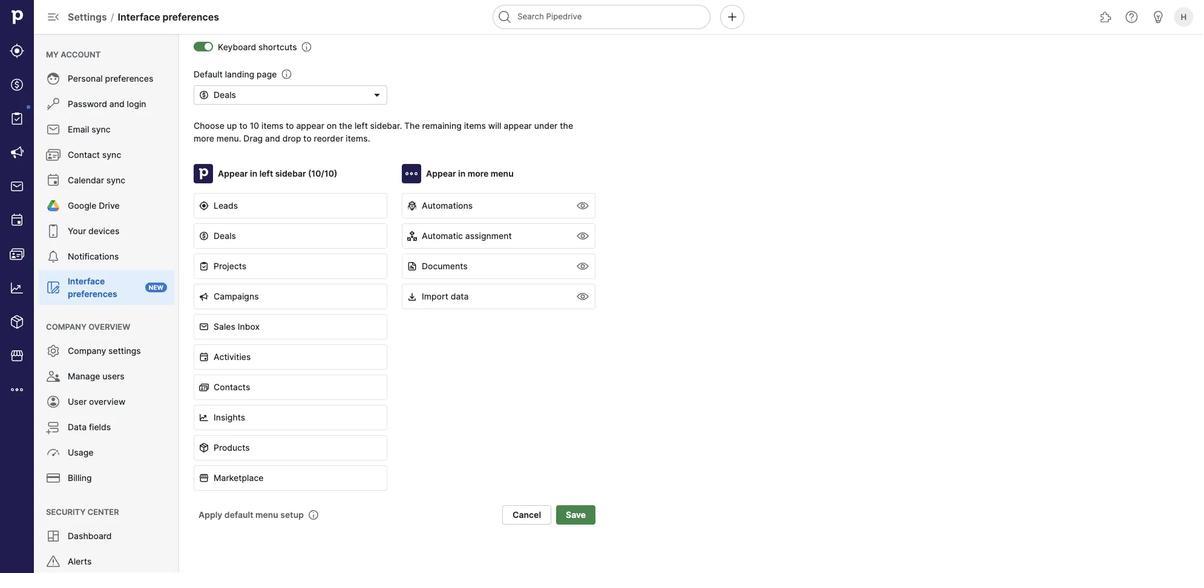 Task type: describe. For each thing, give the bounding box(es) containing it.
calendar sync
[[68, 175, 125, 186]]

(10/10)
[[308, 169, 337, 179]]

1 appear from the left
[[296, 120, 324, 131]]

products
[[214, 443, 250, 453]]

calendar sync link
[[39, 168, 174, 192]]

my account
[[46, 50, 101, 59]]

my
[[46, 50, 59, 59]]

email sync
[[68, 124, 111, 135]]

billing link
[[39, 466, 174, 490]]

apply default menu setup button
[[194, 505, 309, 525]]

h
[[1181, 12, 1187, 21]]

projects button
[[194, 254, 387, 279]]

sales
[[214, 322, 235, 332]]

interface preferences
[[68, 276, 117, 299]]

campaigns image
[[10, 145, 24, 160]]

manage users
[[68, 371, 125, 382]]

h button
[[1172, 5, 1196, 29]]

2 the from the left
[[560, 120, 573, 131]]

setup
[[280, 510, 304, 520]]

appear in more menu
[[426, 169, 514, 179]]

drive
[[99, 201, 120, 211]]

import
[[422, 291, 448, 302]]

alerts
[[68, 557, 92, 567]]

appear for appear in left sidebar (10/10)
[[218, 169, 248, 179]]

1 the from the left
[[339, 120, 352, 131]]

sales inbox
[[214, 322, 260, 332]]

automatic assignment button
[[402, 223, 596, 249]]

apply default menu setup
[[199, 510, 304, 520]]

choose up to 10 items to appear on the left sidebar. the remaining items will appear under the more menu. drag and drop to reorder items.
[[194, 120, 573, 143]]

automatic
[[422, 231, 463, 241]]

notifications
[[68, 252, 119, 262]]

settings / interface preferences
[[68, 11, 219, 23]]

manage users link
[[39, 364, 174, 389]]

users
[[102, 371, 125, 382]]

leads
[[214, 201, 238, 211]]

color undefined image for alerts
[[46, 554, 61, 569]]

keyboard
[[218, 42, 256, 52]]

color primary image for contacts
[[199, 383, 209, 392]]

color primary image for activities
[[199, 352, 209, 362]]

0 vertical spatial info image
[[302, 42, 312, 52]]

new
[[149, 284, 163, 291]]

data fields link
[[39, 415, 174, 439]]

google
[[68, 201, 96, 211]]

more image
[[10, 383, 24, 397]]

appear in left sidebar (10/10)
[[218, 169, 337, 179]]

campaigns
[[214, 291, 259, 302]]

remaining
[[422, 120, 462, 131]]

data
[[68, 422, 87, 433]]

sync for email sync
[[92, 124, 111, 135]]

2 items from the left
[[464, 120, 486, 131]]

color primary image for projects
[[199, 262, 209, 271]]

interface preferences menu item
[[34, 270, 179, 305]]

save
[[566, 510, 586, 520]]

center
[[87, 507, 119, 517]]

menu.
[[217, 133, 241, 143]]

marketplace image
[[10, 349, 24, 363]]

manage
[[68, 371, 100, 382]]

color undefined image for notifications
[[46, 249, 61, 264]]

your devices
[[68, 226, 120, 236]]

cancel button
[[502, 505, 551, 525]]

account
[[61, 50, 101, 59]]

sales inbox image
[[10, 179, 24, 194]]

0 vertical spatial preferences
[[163, 11, 219, 23]]

your devices link
[[39, 219, 174, 243]]

default landing page
[[194, 69, 277, 79]]

2 horizontal spatial to
[[303, 133, 312, 143]]

company settings
[[68, 346, 141, 356]]

on
[[327, 120, 337, 131]]

color primary image for marketplace
[[199, 473, 209, 483]]

cancel
[[513, 510, 541, 520]]

color primary image for automations
[[407, 201, 417, 211]]

data fields
[[68, 422, 111, 433]]

color undefined image for calendar
[[46, 173, 61, 188]]

appear for appear in more menu
[[426, 169, 456, 179]]

/
[[111, 11, 114, 23]]

keyboard shortcuts
[[218, 42, 297, 52]]

usage link
[[39, 441, 174, 465]]

2 color secondary image from the top
[[576, 259, 590, 274]]

sidebar.
[[370, 120, 402, 131]]

marketplace
[[214, 473, 264, 483]]

dashboard link
[[39, 524, 174, 548]]

color undefined image for personal
[[46, 71, 61, 86]]

documents button
[[402, 254, 596, 279]]

menu inside button
[[255, 510, 278, 520]]

contacts
[[214, 382, 250, 393]]

the
[[404, 120, 420, 131]]

choose
[[194, 120, 225, 131]]

color secondary image for assignment
[[576, 229, 590, 243]]

color secondary image
[[576, 199, 590, 213]]

login
[[127, 99, 146, 109]]

and inside choose up to 10 items to appear on the left sidebar. the remaining items will appear under the more menu. drag and drop to reorder items.
[[265, 133, 280, 143]]

page
[[257, 69, 277, 79]]

up
[[227, 120, 237, 131]]

1 items from the left
[[262, 120, 284, 131]]

google drive
[[68, 201, 120, 211]]

usage
[[68, 448, 94, 458]]

sync for contact sync
[[102, 150, 121, 160]]

color undefined image for google drive
[[46, 199, 61, 213]]

personal preferences
[[68, 74, 153, 84]]

deals button
[[194, 85, 387, 105]]

sales inbox button
[[194, 314, 387, 340]]

in for more
[[458, 169, 466, 179]]

user overview
[[68, 397, 126, 407]]

security center
[[46, 507, 119, 517]]

color undefined image for your devices
[[46, 224, 61, 239]]

color undefined image for billing
[[46, 471, 61, 485]]



Task type: vqa. For each thing, say whether or not it's contained in the screenshot.
'settings'
yes



Task type: locate. For each thing, give the bounding box(es) containing it.
import data button
[[402, 284, 596, 309]]

3 color secondary image from the top
[[576, 289, 590, 304]]

1 horizontal spatial appear
[[504, 120, 532, 131]]

sync up the 'drive'
[[106, 175, 125, 186]]

color primary image left the campaigns
[[199, 292, 209, 301]]

color undefined image left google
[[46, 199, 61, 213]]

color undefined image for user overview
[[46, 395, 61, 409]]

color primary image inside automatic assignment button
[[407, 231, 417, 241]]

menu
[[0, 0, 34, 573], [34, 34, 179, 573]]

color primary image for automatic assignment
[[407, 231, 417, 241]]

deals down leads
[[214, 231, 236, 241]]

color primary image inside documents button
[[407, 262, 417, 271]]

leads button
[[194, 193, 387, 219]]

home image
[[8, 8, 26, 26]]

color undefined image for password and login
[[46, 97, 61, 111]]

company up company settings
[[46, 322, 87, 331]]

and
[[109, 99, 125, 109], [265, 133, 280, 143]]

deals image
[[10, 77, 24, 92]]

shortcuts
[[259, 42, 297, 52]]

0 horizontal spatial appear
[[218, 169, 248, 179]]

data
[[451, 291, 469, 302]]

insights
[[214, 413, 245, 423]]

0 horizontal spatial in
[[250, 169, 257, 179]]

your
[[68, 226, 86, 236]]

and left login
[[109, 99, 125, 109]]

info image
[[309, 510, 318, 520]]

assignment
[[465, 231, 512, 241]]

contacts image
[[10, 247, 24, 262]]

preferences up keyboard
[[163, 11, 219, 23]]

deals inside popup button
[[214, 90, 236, 100]]

overview down manage users link
[[89, 397, 126, 407]]

color primary image for sales inbox
[[199, 322, 209, 332]]

overview for company overview
[[89, 322, 130, 331]]

leads image
[[10, 44, 24, 58]]

2 vertical spatial preferences
[[68, 289, 117, 299]]

calendar
[[68, 175, 104, 186]]

8 color undefined image from the top
[[46, 420, 61, 435]]

color undefined image inside contact sync link
[[46, 148, 61, 162]]

1 deals from the top
[[214, 90, 236, 100]]

1 horizontal spatial left
[[355, 120, 368, 131]]

company down company overview
[[68, 346, 106, 356]]

color undefined image inside notifications "link"
[[46, 249, 61, 264]]

items
[[262, 120, 284, 131], [464, 120, 486, 131]]

more
[[194, 133, 214, 143], [468, 169, 489, 179]]

color undefined image inside the email sync link
[[46, 122, 61, 137]]

color undefined image inside alerts link
[[46, 554, 61, 569]]

will
[[488, 120, 502, 131]]

color primary image inside contacts button
[[199, 383, 209, 392]]

interface inside the interface preferences
[[68, 276, 105, 286]]

company
[[46, 322, 87, 331], [68, 346, 106, 356]]

the
[[339, 120, 352, 131], [560, 120, 573, 131]]

color primary image inside activities button
[[199, 352, 209, 362]]

1 horizontal spatial more
[[468, 169, 489, 179]]

color primary image inside projects button
[[199, 262, 209, 271]]

preferences for interface preferences
[[68, 289, 117, 299]]

to up drop
[[286, 120, 294, 131]]

color undefined image inside dashboard link
[[46, 529, 61, 544]]

color primary image inside deals button
[[199, 231, 209, 241]]

7 color undefined image from the top
[[46, 395, 61, 409]]

security
[[46, 507, 86, 517]]

0 horizontal spatial items
[[262, 120, 284, 131]]

color undefined image down security
[[46, 529, 61, 544]]

0 horizontal spatial menu
[[255, 510, 278, 520]]

color undefined image left calendar
[[46, 173, 61, 188]]

color primary image inside "leads" button
[[199, 201, 209, 211]]

overview for user overview
[[89, 397, 126, 407]]

password
[[68, 99, 107, 109]]

left inside choose up to 10 items to appear on the left sidebar. the remaining items will appear under the more menu. drag and drop to reorder items.
[[355, 120, 368, 131]]

0 vertical spatial and
[[109, 99, 125, 109]]

10 color undefined image from the top
[[46, 529, 61, 544]]

color undefined image inside the your devices link
[[46, 224, 61, 239]]

more down choose at left
[[194, 133, 214, 143]]

info image
[[302, 42, 312, 52], [282, 69, 291, 79]]

color primary image left activities
[[199, 352, 209, 362]]

and left drop
[[265, 133, 280, 143]]

insights image
[[10, 281, 24, 295]]

2 vertical spatial color secondary image
[[576, 289, 590, 304]]

1 vertical spatial menu
[[255, 510, 278, 520]]

color undefined image
[[46, 97, 61, 111], [46, 122, 61, 137], [46, 199, 61, 213], [46, 224, 61, 239], [46, 249, 61, 264], [46, 369, 61, 384], [46, 395, 61, 409], [46, 420, 61, 435], [46, 471, 61, 485], [46, 529, 61, 544], [46, 554, 61, 569]]

color undefined image right marketplace icon
[[46, 344, 61, 358]]

appear left on
[[296, 120, 324, 131]]

1 color secondary image from the top
[[576, 229, 590, 243]]

3 color undefined image from the top
[[46, 199, 61, 213]]

menu left setup at the left of the page
[[255, 510, 278, 520]]

0 vertical spatial menu
[[491, 169, 514, 179]]

in for left
[[250, 169, 257, 179]]

color primary image for campaigns
[[199, 292, 209, 301]]

inbox
[[238, 322, 260, 332]]

deals down the default landing page
[[214, 90, 236, 100]]

color undefined image left alerts
[[46, 554, 61, 569]]

2 color undefined image from the top
[[46, 122, 61, 137]]

automatic assignment
[[422, 231, 512, 241]]

1 vertical spatial interface
[[68, 276, 105, 286]]

1 vertical spatial info image
[[282, 69, 291, 79]]

sales assistant image
[[1151, 10, 1166, 24]]

0 horizontal spatial the
[[339, 120, 352, 131]]

1 vertical spatial company
[[68, 346, 106, 356]]

items.
[[346, 133, 370, 143]]

color primary image
[[199, 90, 209, 100], [372, 90, 382, 100], [199, 201, 209, 211], [199, 231, 209, 241], [407, 231, 417, 241], [199, 262, 209, 271], [407, 262, 417, 271], [407, 292, 417, 301], [199, 322, 209, 332], [199, 383, 209, 392], [199, 473, 209, 483]]

sync for calendar sync
[[106, 175, 125, 186]]

more inside choose up to 10 items to appear on the left sidebar. the remaining items will appear under the more menu. drag and drop to reorder items.
[[194, 133, 214, 143]]

1 vertical spatial more
[[468, 169, 489, 179]]

2 in from the left
[[458, 169, 466, 179]]

under
[[534, 120, 558, 131]]

2 deals from the top
[[214, 231, 236, 241]]

1 color undefined image from the top
[[46, 97, 61, 111]]

0 vertical spatial sync
[[92, 124, 111, 135]]

color undefined image for company
[[46, 344, 61, 358]]

color undefined image left data
[[46, 420, 61, 435]]

color undefined image right insights icon
[[46, 280, 61, 295]]

quick help image
[[1125, 10, 1139, 24]]

0 horizontal spatial more
[[194, 133, 214, 143]]

color undefined image for manage users
[[46, 369, 61, 384]]

2 appear from the left
[[426, 169, 456, 179]]

automations
[[422, 201, 473, 211]]

color undefined image inside calendar sync link
[[46, 173, 61, 188]]

preferences up company overview
[[68, 289, 117, 299]]

color undefined image down my on the top left of page
[[46, 71, 61, 86]]

color undefined image left manage
[[46, 369, 61, 384]]

color undefined image inside user overview link
[[46, 395, 61, 409]]

color primary image
[[407, 201, 417, 211], [199, 292, 209, 301], [199, 352, 209, 362], [199, 413, 209, 423], [199, 443, 209, 453]]

sidebar
[[275, 169, 306, 179]]

1 horizontal spatial menu
[[491, 169, 514, 179]]

color primary image for deals
[[199, 231, 209, 241]]

appear up automations at the top of page
[[426, 169, 456, 179]]

0 vertical spatial color secondary image
[[576, 229, 590, 243]]

interface right /
[[118, 11, 160, 23]]

color undefined image inside usage link
[[46, 446, 61, 460]]

in up automations at the top of page
[[458, 169, 466, 179]]

password and login link
[[39, 92, 174, 116]]

10
[[250, 120, 259, 131]]

billing
[[68, 473, 92, 483]]

color undefined image left billing
[[46, 471, 61, 485]]

drag
[[244, 133, 263, 143]]

menu up automations button
[[491, 169, 514, 179]]

0 vertical spatial company
[[46, 322, 87, 331]]

interface down notifications
[[68, 276, 105, 286]]

notifications link
[[39, 245, 174, 269]]

company overview
[[46, 322, 130, 331]]

color primary image for insights
[[199, 413, 209, 423]]

color primary image inside import data 'button'
[[407, 292, 417, 301]]

default
[[224, 510, 253, 520]]

overview
[[89, 322, 130, 331], [89, 397, 126, 407]]

Deals field
[[194, 85, 387, 105]]

color undefined image inside company settings link
[[46, 344, 61, 358]]

color undefined image left email
[[46, 122, 61, 137]]

color undefined image left user
[[46, 395, 61, 409]]

activities image
[[10, 213, 24, 228]]

color undefined image left your
[[46, 224, 61, 239]]

more up automations button
[[468, 169, 489, 179]]

6 color undefined image from the top
[[46, 369, 61, 384]]

color primary image inside marketplace button
[[199, 473, 209, 483]]

apply
[[199, 510, 222, 520]]

password and login
[[68, 99, 146, 109]]

to
[[239, 120, 248, 131], [286, 120, 294, 131], [303, 133, 312, 143]]

items right 10
[[262, 120, 284, 131]]

1 vertical spatial and
[[265, 133, 280, 143]]

1 horizontal spatial appear
[[426, 169, 456, 179]]

color primary image for import data
[[407, 292, 417, 301]]

in down "drag"
[[250, 169, 257, 179]]

default
[[194, 69, 223, 79]]

color undefined image inside interface preferences menu item
[[46, 280, 61, 295]]

appear right will
[[504, 120, 532, 131]]

preferences up login
[[105, 74, 153, 84]]

1 vertical spatial sync
[[102, 150, 121, 160]]

0 vertical spatial overview
[[89, 322, 130, 331]]

1 horizontal spatial interface
[[118, 11, 160, 23]]

color primary image for documents
[[407, 262, 417, 271]]

Search Pipedrive field
[[493, 5, 711, 29]]

to left 10
[[239, 120, 248, 131]]

insights button
[[194, 405, 387, 430]]

1 vertical spatial deals
[[214, 231, 236, 241]]

color undefined image for email sync
[[46, 122, 61, 137]]

color primary image inside insights button
[[199, 413, 209, 423]]

0 horizontal spatial to
[[239, 120, 248, 131]]

user
[[68, 397, 87, 407]]

color primary image for leads
[[199, 201, 209, 211]]

fields
[[89, 422, 111, 433]]

left up items.
[[355, 120, 368, 131]]

to right drop
[[303, 133, 312, 143]]

color undefined image for interface
[[46, 280, 61, 295]]

0 horizontal spatial interface
[[68, 276, 105, 286]]

11 color undefined image from the top
[[46, 554, 61, 569]]

color primary image left insights at the left of page
[[199, 413, 209, 423]]

1 appear from the left
[[218, 169, 248, 179]]

color primary image left automations at the top of page
[[407, 201, 417, 211]]

import data
[[422, 291, 469, 302]]

color undefined image
[[46, 71, 61, 86], [10, 111, 24, 126], [46, 148, 61, 162], [46, 173, 61, 188], [46, 280, 61, 295], [46, 344, 61, 358], [46, 446, 61, 460]]

1 vertical spatial preferences
[[105, 74, 153, 84]]

color undefined image inside the "billing" link
[[46, 471, 61, 485]]

settings
[[108, 346, 141, 356]]

drop
[[283, 133, 301, 143]]

products image
[[10, 315, 24, 329]]

color primary image inside products button
[[199, 443, 209, 453]]

company settings link
[[39, 339, 174, 363]]

2 vertical spatial sync
[[106, 175, 125, 186]]

color undefined image inside personal preferences link
[[46, 71, 61, 86]]

projects
[[214, 261, 247, 271]]

appear
[[296, 120, 324, 131], [504, 120, 532, 131]]

1 horizontal spatial to
[[286, 120, 294, 131]]

email sync link
[[39, 117, 174, 142]]

sync
[[92, 124, 111, 135], [102, 150, 121, 160], [106, 175, 125, 186]]

deals button
[[194, 223, 387, 249]]

deals inside button
[[214, 231, 236, 241]]

color undefined image inside manage users link
[[46, 369, 61, 384]]

2 appear from the left
[[504, 120, 532, 131]]

company for company settings
[[68, 346, 106, 356]]

color undefined image left contact
[[46, 148, 61, 162]]

color undefined image left the usage
[[46, 446, 61, 460]]

left left sidebar
[[259, 169, 273, 179]]

left
[[355, 120, 368, 131], [259, 169, 273, 179]]

appear up leads
[[218, 169, 248, 179]]

contact
[[68, 150, 100, 160]]

landing
[[225, 69, 254, 79]]

contacts button
[[194, 375, 387, 400]]

color primary image left products
[[199, 443, 209, 453]]

marketplace button
[[194, 466, 387, 491]]

color undefined image inside google drive link
[[46, 199, 61, 213]]

0 horizontal spatial left
[[259, 169, 273, 179]]

color undefined image for contact
[[46, 148, 61, 162]]

1 vertical spatial left
[[259, 169, 273, 179]]

0 vertical spatial interface
[[118, 11, 160, 23]]

sync down the email sync link on the left
[[102, 150, 121, 160]]

company for company overview
[[46, 322, 87, 331]]

the right under
[[560, 120, 573, 131]]

0 vertical spatial more
[[194, 133, 214, 143]]

documents
[[422, 261, 468, 271]]

info image right shortcuts at the top left
[[302, 42, 312, 52]]

settings
[[68, 11, 107, 23]]

color undefined image inside "password and login" link
[[46, 97, 61, 111]]

0 horizontal spatial info image
[[282, 69, 291, 79]]

contact sync link
[[39, 143, 174, 167]]

devices
[[88, 226, 120, 236]]

color undefined image inside data fields link
[[46, 420, 61, 435]]

4 color undefined image from the top
[[46, 224, 61, 239]]

items left will
[[464, 120, 486, 131]]

1 in from the left
[[250, 169, 257, 179]]

menu containing personal preferences
[[34, 34, 179, 573]]

0 horizontal spatial appear
[[296, 120, 324, 131]]

5 color undefined image from the top
[[46, 249, 61, 264]]

1 horizontal spatial items
[[464, 120, 486, 131]]

info image right the page
[[282, 69, 291, 79]]

contact sync
[[68, 150, 121, 160]]

1 vertical spatial overview
[[89, 397, 126, 407]]

1 vertical spatial color secondary image
[[576, 259, 590, 274]]

color undefined image left password
[[46, 97, 61, 111]]

1 horizontal spatial and
[[265, 133, 280, 143]]

color undefined image down "deals" icon
[[10, 111, 24, 126]]

preferences for personal preferences
[[105, 74, 153, 84]]

preferences inside menu item
[[68, 289, 117, 299]]

0 vertical spatial left
[[355, 120, 368, 131]]

1 horizontal spatial in
[[458, 169, 466, 179]]

activities button
[[194, 344, 387, 370]]

color secondary image
[[576, 229, 590, 243], [576, 259, 590, 274], [576, 289, 590, 304]]

9 color undefined image from the top
[[46, 471, 61, 485]]

0 vertical spatial deals
[[214, 90, 236, 100]]

color primary image inside campaigns button
[[199, 292, 209, 301]]

quick add image
[[725, 10, 740, 24]]

menu toggle image
[[46, 10, 61, 24]]

color secondary image for data
[[576, 289, 590, 304]]

color undefined image right contacts icon
[[46, 249, 61, 264]]

color primary image for products
[[199, 443, 209, 453]]

color undefined image for dashboard
[[46, 529, 61, 544]]

the right on
[[339, 120, 352, 131]]

campaigns button
[[194, 284, 387, 309]]

overview up company settings link on the left bottom
[[89, 322, 130, 331]]

1 horizontal spatial the
[[560, 120, 573, 131]]

0 horizontal spatial and
[[109, 99, 125, 109]]

color undefined image for data fields
[[46, 420, 61, 435]]

appear
[[218, 169, 248, 179], [426, 169, 456, 179]]

sync right email
[[92, 124, 111, 135]]

personal preferences link
[[39, 67, 174, 91]]

personal
[[68, 74, 103, 84]]

1 horizontal spatial info image
[[302, 42, 312, 52]]

reorder
[[314, 133, 344, 143]]

color primary image inside sales inbox button
[[199, 322, 209, 332]]



